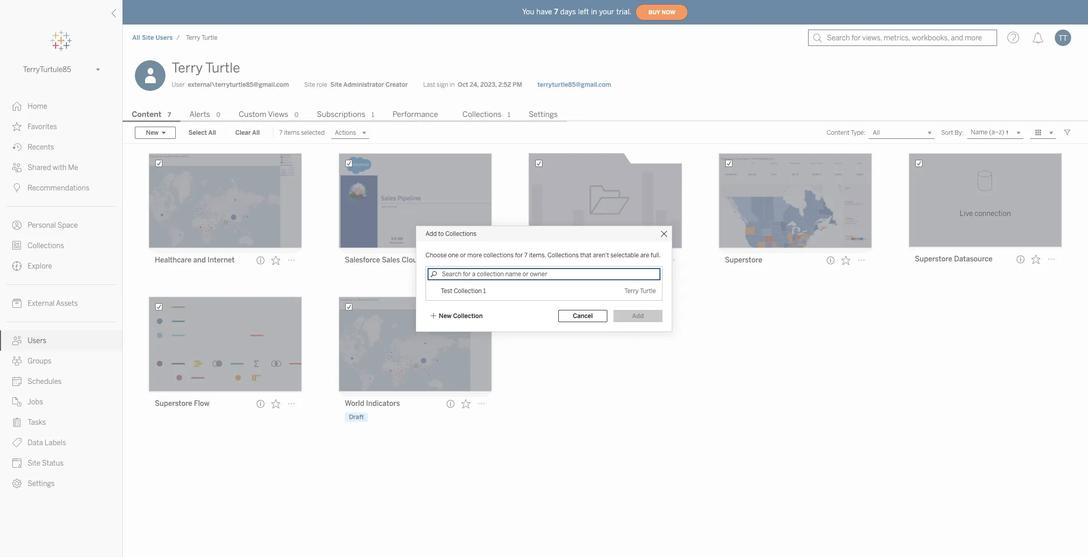 Task type: vqa. For each thing, say whether or not it's contained in the screenshot.


Task type: locate. For each thing, give the bounding box(es) containing it.
2 0 from the left
[[295, 111, 299, 119]]

sales right -
[[428, 256, 446, 265]]

all inside button
[[252, 129, 260, 136]]

2 vertical spatial turtle
[[640, 288, 656, 295]]

collections
[[463, 110, 502, 119], [446, 230, 477, 237], [28, 242, 64, 251], [548, 252, 579, 259]]

turtle right /
[[202, 34, 218, 41]]

1 horizontal spatial settings
[[529, 110, 558, 119]]

1 vertical spatial terry turtle
[[172, 60, 240, 76]]

select
[[189, 129, 207, 136]]

0 horizontal spatial sales
[[382, 256, 400, 265]]

test collection 1
[[441, 288, 486, 295]]

terry up user
[[172, 60, 203, 76]]

terry turtle down uploaded
[[625, 288, 656, 295]]

selectable
[[611, 252, 639, 259]]

sub-spaces tab list
[[123, 109, 1089, 122]]

external assets link
[[0, 293, 122, 314]]

0 horizontal spatial 0
[[216, 111, 220, 119]]

jobs
[[28, 398, 43, 407]]

1 horizontal spatial sales
[[428, 256, 446, 265]]

collections down personal
[[28, 242, 64, 251]]

turtle up user external\terryturtle85@gmail.com
[[206, 60, 240, 76]]

automatically
[[594, 270, 633, 278]]

1 horizontal spatial users
[[156, 34, 173, 41]]

healthcare and internet
[[155, 256, 235, 265]]

1 vertical spatial in
[[450, 81, 455, 88]]

1 0 from the left
[[216, 111, 220, 119]]

1 horizontal spatial 1
[[484, 288, 486, 295]]

0 horizontal spatial add
[[426, 230, 437, 237]]

settings
[[529, 110, 558, 119], [28, 480, 55, 489]]

all right select
[[208, 129, 216, 136]]

turtle down uploaded
[[640, 288, 656, 295]]

collection
[[454, 288, 482, 295]]

in inside terry turtle main content
[[450, 81, 455, 88]]

0 horizontal spatial in
[[450, 81, 455, 88]]

items.
[[529, 252, 547, 259]]

live connection
[[961, 210, 1012, 218]]

2 horizontal spatial superstore
[[916, 255, 953, 264]]

content for content
[[132, 110, 162, 119]]

users inside main navigation. press the up and down arrow keys to access links. element
[[28, 337, 46, 346]]

-
[[424, 256, 426, 265]]

0 vertical spatial terry turtle
[[186, 34, 218, 41]]

0 vertical spatial settings
[[529, 110, 558, 119]]

user external\terryturtle85@gmail.com
[[172, 81, 289, 88]]

1 down the administrator
[[372, 111, 374, 119]]

terryturtle85@gmail.com
[[538, 81, 612, 88]]

superstore for superstore
[[725, 256, 763, 265]]

7 right for
[[525, 252, 528, 259]]

main navigation. press the up and down arrow keys to access links. element
[[0, 96, 122, 494]]

type:
[[851, 129, 866, 136]]

0 vertical spatial add
[[426, 230, 437, 237]]

settings down site status on the left bottom of page
[[28, 480, 55, 489]]

1 vertical spatial add
[[633, 313, 644, 320]]

terry turtle right /
[[186, 34, 218, 41]]

0 vertical spatial turtle
[[202, 34, 218, 41]]

add left to on the top of page
[[426, 230, 437, 237]]

add inside button
[[633, 313, 644, 320]]

7 up new popup button
[[168, 111, 171, 119]]

user
[[172, 81, 185, 88]]

favorites
[[28, 123, 57, 131]]

samples image
[[529, 153, 682, 248]]

users left /
[[156, 34, 173, 41]]

all left /
[[132, 34, 140, 41]]

terry down uploaded
[[625, 288, 639, 295]]

24,
[[470, 81, 479, 88]]

all
[[132, 34, 140, 41], [208, 129, 216, 136], [252, 129, 260, 136]]

views
[[268, 110, 289, 119]]

0 right views
[[295, 111, 299, 119]]

1 vertical spatial users
[[28, 337, 46, 346]]

choose
[[426, 252, 447, 259]]

add down owner:
[[633, 313, 644, 320]]

cancel
[[573, 313, 593, 320]]

1 for subscriptions
[[372, 111, 374, 119]]

settings link
[[0, 474, 122, 494]]

sign
[[437, 81, 449, 88]]

data labels link
[[0, 433, 122, 453]]

2 horizontal spatial 1
[[508, 111, 511, 119]]

pm
[[513, 81, 523, 88]]

you have 7 days left in your trial.
[[523, 7, 632, 16]]

1 horizontal spatial superstore
[[725, 256, 763, 265]]

content left type:
[[827, 129, 850, 136]]

terry inside add to collections dialog
[[625, 288, 639, 295]]

turtle
[[202, 34, 218, 41], [206, 60, 240, 76], [640, 288, 656, 295]]

space
[[58, 221, 78, 230]]

7 inside add to collections dialog
[[525, 252, 528, 259]]

all right "clear"
[[252, 129, 260, 136]]

personal space link
[[0, 215, 122, 236]]

this project includes automatically uploaded samples.
[[535, 270, 660, 287]]

clear
[[236, 129, 251, 136]]

recommendations link
[[0, 178, 122, 198]]

1 sales from the left
[[382, 256, 400, 265]]

site left /
[[142, 34, 154, 41]]

site
[[142, 34, 154, 41], [304, 81, 315, 88], [331, 81, 342, 88], [28, 460, 40, 468]]

0 horizontal spatial superstore
[[155, 400, 192, 408]]

0 horizontal spatial content
[[132, 110, 162, 119]]

0 horizontal spatial 1
[[372, 111, 374, 119]]

settings down terryturtle85@gmail.com link
[[529, 110, 558, 119]]

external assets
[[28, 300, 78, 308]]

,
[[625, 288, 626, 295]]

one
[[449, 252, 459, 259]]

tasks link
[[0, 413, 122, 433]]

1 down 2:52
[[508, 111, 511, 119]]

0 right alerts
[[216, 111, 220, 119]]

turtle inside add to collections dialog
[[640, 288, 656, 295]]

clear all button
[[229, 127, 267, 139]]

terry turtle up user external\terryturtle85@gmail.com
[[172, 60, 240, 76]]

0 vertical spatial content
[[132, 110, 162, 119]]

2 vertical spatial terry turtle
[[625, 288, 656, 295]]

2 horizontal spatial all
[[252, 129, 260, 136]]

items
[[284, 129, 300, 136]]

superstore datasource
[[916, 255, 993, 264]]

superstore flow
[[155, 400, 210, 408]]

1 vertical spatial settings
[[28, 480, 55, 489]]

site left role
[[304, 81, 315, 88]]

0 horizontal spatial users
[[28, 337, 46, 346]]

in right left
[[592, 7, 598, 16]]

settings inside sub-spaces tab list
[[529, 110, 558, 119]]

1 vertical spatial terry
[[172, 60, 203, 76]]

0
[[216, 111, 220, 119], [295, 111, 299, 119]]

1 horizontal spatial in
[[592, 7, 598, 16]]

sales left cloud
[[382, 256, 400, 265]]

choose one or more collections for 7 items. collections that aren't selectable are full.
[[426, 252, 661, 259]]

1 right collection
[[484, 288, 486, 295]]

all site users /
[[132, 34, 180, 41]]

add for add
[[633, 313, 644, 320]]

all for select all
[[208, 129, 216, 136]]

1 horizontal spatial 0
[[295, 111, 299, 119]]

pipeline
[[448, 256, 475, 265]]

1 horizontal spatial all
[[208, 129, 216, 136]]

external
[[28, 300, 55, 308]]

0 vertical spatial terry
[[186, 34, 200, 41]]

collections inside sub-spaces tab list
[[463, 110, 502, 119]]

buy now
[[649, 9, 676, 16]]

site left status
[[28, 460, 40, 468]]

Search for a collection name or owner text field
[[428, 268, 661, 280]]

users up groups on the left of page
[[28, 337, 46, 346]]

live
[[961, 210, 974, 218]]

content inside sub-spaces tab list
[[132, 110, 162, 119]]

in right sign
[[450, 81, 455, 88]]

shared with me link
[[0, 157, 122, 178]]

datasource
[[955, 255, 993, 264]]

2 vertical spatial terry
[[625, 288, 639, 295]]

home link
[[0, 96, 122, 117]]

last sign in oct 24, 2023, 2:52 pm
[[424, 81, 523, 88]]

2 sales from the left
[[428, 256, 446, 265]]

1 vertical spatial content
[[827, 129, 850, 136]]

terry right /
[[186, 34, 200, 41]]

all inside button
[[208, 129, 216, 136]]

navigation panel element
[[0, 31, 122, 494]]

7 left the days
[[555, 7, 559, 16]]

groups
[[28, 357, 52, 366]]

content
[[132, 110, 162, 119], [827, 129, 850, 136]]

collections right to on the top of page
[[446, 230, 477, 237]]

add for add to collections
[[426, 230, 437, 237]]

1 horizontal spatial content
[[827, 129, 850, 136]]

are
[[641, 252, 650, 259]]

indicators
[[366, 400, 400, 408]]

terry turtle
[[186, 34, 218, 41], [172, 60, 240, 76], [625, 288, 656, 295]]

1 vertical spatial turtle
[[206, 60, 240, 76]]

0 horizontal spatial all
[[132, 34, 140, 41]]

collections down 2023,
[[463, 110, 502, 119]]

sort by:
[[942, 129, 964, 136]]

world indicators
[[345, 400, 400, 408]]

7 inside sub-spaces tab list
[[168, 111, 171, 119]]

terryturtle85@gmail.com link
[[538, 80, 612, 89]]

healthcare
[[155, 256, 192, 265]]

1 horizontal spatial add
[[633, 313, 644, 320]]

buy
[[649, 9, 661, 16]]

7 left 'items'
[[279, 129, 283, 136]]

terry turtle inside add to collections dialog
[[625, 288, 656, 295]]

to
[[439, 230, 444, 237]]

0 horizontal spatial settings
[[28, 480, 55, 489]]

content for content type:
[[827, 129, 850, 136]]

favorites link
[[0, 117, 122, 137]]

content up new
[[132, 110, 162, 119]]

2:52
[[499, 81, 512, 88]]



Task type: describe. For each thing, give the bounding box(es) containing it.
explore
[[28, 262, 52, 271]]

role
[[317, 81, 327, 88]]

0 vertical spatial in
[[592, 7, 598, 16]]

collections
[[484, 252, 514, 259]]

creator
[[386, 81, 408, 88]]

tasks
[[28, 419, 46, 427]]

cloud
[[402, 256, 422, 265]]

1 for collections
[[508, 111, 511, 119]]

, owner:
[[625, 288, 648, 295]]

new
[[146, 129, 159, 136]]

more
[[468, 252, 482, 259]]

/
[[176, 34, 180, 41]]

collections inside main navigation. press the up and down arrow keys to access links. element
[[28, 242, 64, 251]]

subscriptions
[[317, 110, 366, 119]]

add button
[[614, 310, 663, 322]]

site status link
[[0, 453, 122, 474]]

last
[[424, 81, 436, 88]]

site role site administrator creator
[[304, 81, 408, 88]]

aren't
[[593, 252, 610, 259]]

1 inside add to collections dialog
[[484, 288, 486, 295]]

oct
[[458, 81, 469, 88]]

terry inside main content
[[172, 60, 203, 76]]

7 items selected
[[279, 129, 325, 136]]

users link
[[0, 331, 122, 351]]

all for clear all
[[252, 129, 260, 136]]

recents link
[[0, 137, 122, 157]]

samples
[[535, 256, 564, 265]]

left
[[579, 7, 589, 16]]

content type:
[[827, 129, 866, 136]]

turtle inside main content
[[206, 60, 240, 76]]

select all button
[[182, 127, 223, 139]]

add to collections
[[426, 230, 477, 237]]

cancel button
[[559, 310, 608, 322]]

0 for alerts
[[216, 111, 220, 119]]

you
[[523, 7, 535, 16]]

personal space
[[28, 221, 78, 230]]

superstore for superstore datasource
[[916, 255, 953, 264]]

buy now button
[[636, 4, 689, 20]]

select all
[[189, 129, 216, 136]]

project
[[549, 270, 568, 278]]

or
[[460, 252, 466, 259]]

now
[[662, 9, 676, 16]]

with
[[53, 164, 67, 172]]

sort
[[942, 129, 954, 136]]

shared
[[28, 164, 51, 172]]

samples.
[[535, 280, 560, 287]]

explore link
[[0, 256, 122, 277]]

assets
[[56, 300, 78, 308]]

add to collections dialog
[[417, 226, 672, 332]]

site inside main navigation. press the up and down arrow keys to access links. element
[[28, 460, 40, 468]]

connection
[[975, 210, 1012, 218]]

terry turtle main content
[[123, 51, 1089, 558]]

terry turtle element
[[183, 34, 221, 41]]

clear all
[[236, 129, 260, 136]]

trial.
[[617, 7, 632, 16]]

0 vertical spatial users
[[156, 34, 173, 41]]

test
[[441, 288, 453, 295]]

data
[[28, 439, 43, 448]]

2023,
[[481, 81, 497, 88]]

custom
[[239, 110, 267, 119]]

internet
[[208, 256, 235, 265]]

recommendations
[[28, 184, 90, 193]]

home
[[28, 102, 47, 111]]

alerts
[[189, 110, 210, 119]]

0 for custom views
[[295, 111, 299, 119]]

all site users link
[[132, 34, 173, 42]]

this
[[535, 270, 547, 278]]

superstore for superstore flow
[[155, 400, 192, 408]]

recents
[[28, 143, 54, 152]]

world
[[345, 400, 365, 408]]

site right role
[[331, 81, 342, 88]]

personal
[[28, 221, 56, 230]]

that
[[581, 252, 592, 259]]

external\terryturtle85@gmail.com
[[188, 81, 289, 88]]

custom views
[[239, 110, 289, 119]]

performance
[[393, 110, 438, 119]]

data labels
[[28, 439, 66, 448]]

flow
[[194, 400, 210, 408]]

schedules
[[28, 378, 62, 386]]

settings inside main navigation. press the up and down arrow keys to access links. element
[[28, 480, 55, 489]]

status
[[42, 460, 64, 468]]

salesforce
[[345, 256, 380, 265]]

terry turtle inside main content
[[172, 60, 240, 76]]

and
[[193, 256, 206, 265]]

collections up project
[[548, 252, 579, 259]]

full.
[[651, 252, 661, 259]]

for
[[515, 252, 523, 259]]

new button
[[135, 127, 176, 139]]

labels
[[45, 439, 66, 448]]



